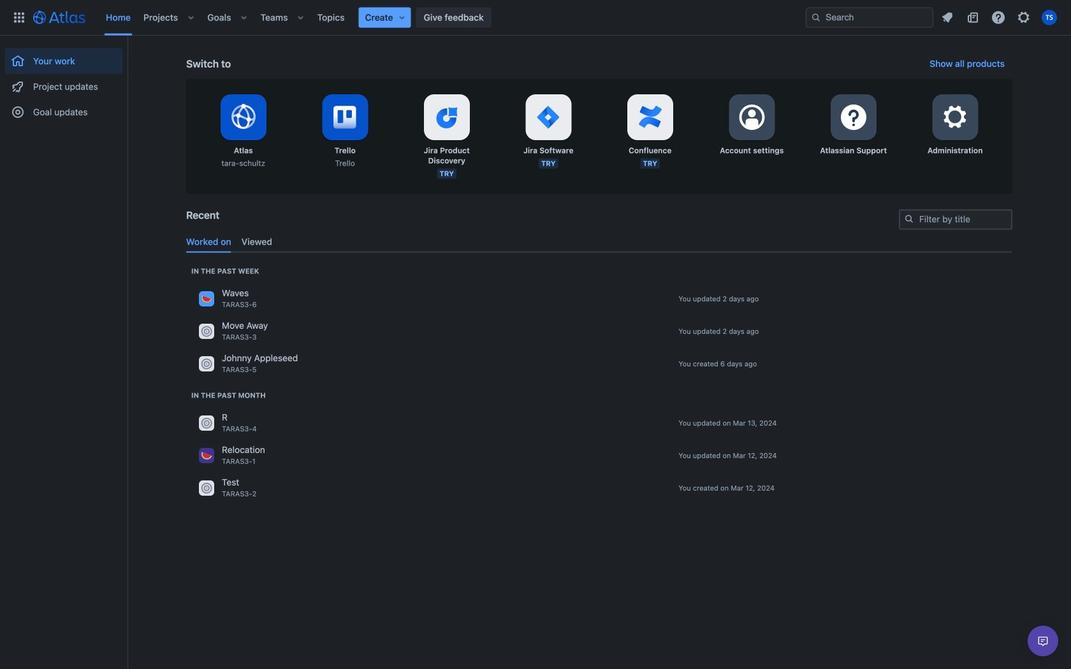 Task type: describe. For each thing, give the bounding box(es) containing it.
top element
[[8, 0, 806, 35]]

switch to... image
[[11, 10, 27, 25]]

open intercom messenger image
[[1036, 634, 1051, 649]]

Search field
[[806, 7, 934, 28]]

0 horizontal spatial settings image
[[839, 102, 869, 133]]

search image
[[811, 12, 821, 23]]

help image
[[991, 10, 1006, 25]]

2 horizontal spatial settings image
[[1017, 10, 1032, 25]]



Task type: locate. For each thing, give the bounding box(es) containing it.
notifications image
[[940, 10, 955, 25]]

2 townsquare image from the top
[[199, 416, 214, 431]]

2 vertical spatial townsquare image
[[199, 448, 214, 464]]

account image
[[1042, 10, 1057, 25]]

settings image
[[1017, 10, 1032, 25], [839, 102, 869, 133], [940, 102, 971, 133]]

2 heading from the top
[[191, 391, 266, 401]]

townsquare image for first "heading" from the top
[[199, 291, 214, 307]]

None search field
[[806, 7, 934, 28]]

1 horizontal spatial settings image
[[940, 102, 971, 133]]

1 townsquare image from the top
[[199, 324, 214, 339]]

0 vertical spatial townsquare image
[[199, 324, 214, 339]]

1 vertical spatial heading
[[191, 391, 266, 401]]

settings image
[[737, 102, 767, 133]]

1 heading from the top
[[191, 266, 259, 276]]

heading
[[191, 266, 259, 276], [191, 391, 266, 401]]

group
[[5, 36, 122, 129]]

Filter by title field
[[901, 211, 1012, 229]]

1 townsquare image from the top
[[199, 291, 214, 307]]

townsquare image
[[199, 291, 214, 307], [199, 416, 214, 431], [199, 448, 214, 464]]

2 townsquare image from the top
[[199, 356, 214, 372]]

search image
[[904, 214, 915, 224]]

townsquare image
[[199, 324, 214, 339], [199, 356, 214, 372], [199, 481, 214, 496]]

3 townsquare image from the top
[[199, 481, 214, 496]]

tab list
[[181, 232, 1018, 253]]

townsquare image for 2nd "heading" from the top
[[199, 481, 214, 496]]

0 vertical spatial townsquare image
[[199, 291, 214, 307]]

0 vertical spatial heading
[[191, 266, 259, 276]]

banner
[[0, 0, 1071, 36]]

townsquare image for 2nd "heading" from the top
[[199, 416, 214, 431]]

3 townsquare image from the top
[[199, 448, 214, 464]]

1 vertical spatial townsquare image
[[199, 416, 214, 431]]

1 vertical spatial townsquare image
[[199, 356, 214, 372]]

townsquare image for first "heading" from the top
[[199, 356, 214, 372]]

2 vertical spatial townsquare image
[[199, 481, 214, 496]]



Task type: vqa. For each thing, say whether or not it's contained in the screenshot.
1st townsquare image from the bottom of the page
yes



